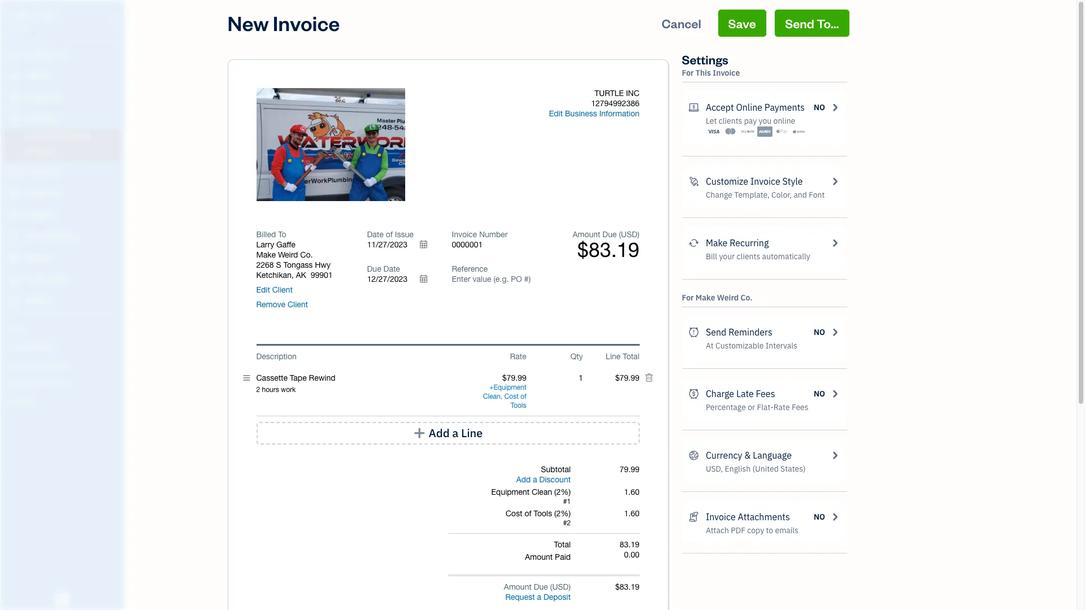 Task type: describe. For each thing, give the bounding box(es) containing it.
1 # from the top
[[563, 498, 567, 506]]

1 vertical spatial client
[[288, 300, 308, 309]]

payment image
[[7, 167, 21, 178]]

1 horizontal spatial weird
[[717, 293, 739, 303]]

add inside button
[[429, 426, 450, 440]]

timer image
[[7, 231, 21, 243]]

charge
[[706, 388, 734, 400]]

equipment inside subtotal add a discount equipment clean (2%) # 1 cost of tools (2%) # 2
[[491, 488, 530, 497]]

remove
[[256, 300, 286, 309]]

s
[[276, 261, 281, 270]]

make inside billed to larry gaffe make weird co. 2268 s tongass hwy ketchikan, ak  99901 edit client remove client
[[256, 250, 276, 259]]

online
[[736, 102, 763, 113]]

for inside settings for this invoice
[[682, 68, 694, 78]]

customize invoice style
[[706, 176, 803, 187]]

total amount paid
[[525, 540, 571, 562]]

12/27/2023 button
[[367, 274, 435, 284]]

template,
[[735, 190, 770, 200]]

edit inside turtle inc 12794992386 edit business information
[[549, 109, 563, 118]]

bars image
[[243, 373, 250, 383]]

usd for $83.19
[[621, 230, 638, 239]]

mastercard image
[[723, 126, 738, 137]]

amount for $83.19
[[573, 230, 601, 239]]

to...
[[817, 15, 839, 31]]

83.19
[[620, 540, 640, 550]]

ketchikan,
[[256, 271, 294, 280]]

money image
[[7, 253, 21, 264]]

qty
[[571, 352, 583, 361]]

estimate image
[[7, 92, 21, 103]]

attach pdf copy to emails
[[706, 526, 799, 536]]

line total
[[606, 352, 640, 361]]

delete
[[304, 140, 331, 151]]

bank connections image
[[8, 379, 121, 388]]

let clients pay you online
[[706, 116, 796, 126]]

add a line
[[429, 426, 483, 440]]

0 vertical spatial total
[[623, 352, 640, 361]]

Line Total (USD) text field
[[615, 374, 640, 383]]

settings
[[682, 51, 729, 67]]

charge late fees
[[706, 388, 775, 400]]

no for charge late fees
[[814, 389, 825, 399]]

let
[[706, 116, 717, 126]]

this
[[696, 68, 711, 78]]

add inside subtotal add a discount equipment clean (2%) # 1 cost of tools (2%) # 2
[[516, 475, 531, 485]]

chevronright image
[[830, 101, 840, 114]]

send to... button
[[775, 10, 849, 37]]

equipment clean
[[483, 384, 527, 401]]

edit inside billed to larry gaffe make weird co. 2268 s tongass hwy ketchikan, ak  99901 edit client remove client
[[256, 286, 270, 295]]

invoice inside settings for this invoice
[[713, 68, 740, 78]]

percentage or flat-rate fees
[[706, 403, 809, 413]]

invoice image
[[7, 114, 21, 125]]

save button
[[718, 10, 766, 37]]

to
[[278, 230, 286, 239]]

latefees image
[[689, 387, 699, 401]]

Enter an Item Name text field
[[256, 373, 470, 383]]

request
[[506, 593, 535, 602]]

billed to larry gaffe make weird co. 2268 s tongass hwy ketchikan, ak  99901 edit client remove client
[[256, 230, 333, 309]]

delete line item image
[[645, 373, 654, 383]]

make recurring
[[706, 237, 769, 249]]

save
[[728, 15, 756, 31]]

percentage
[[706, 403, 746, 413]]

to
[[766, 526, 773, 536]]

onlinesales image
[[689, 101, 699, 114]]

add a discount button
[[516, 475, 571, 485]]

83.19 0.00
[[620, 540, 640, 560]]

2 vertical spatial make
[[696, 293, 715, 303]]

usd,
[[706, 464, 723, 474]]

1 vertical spatial clients
[[737, 252, 761, 262]]

reference
[[452, 265, 488, 274]]

report image
[[7, 296, 21, 307]]

0.00
[[624, 551, 640, 560]]

1 vertical spatial rate
[[774, 403, 790, 413]]

tools inside subtotal add a discount equipment clean (2%) # 1 cost of tools (2%) # 2
[[534, 509, 552, 518]]

number
[[479, 230, 508, 239]]

currency
[[706, 450, 743, 461]]

due for request
[[534, 583, 548, 592]]

you
[[759, 116, 772, 126]]

bank image
[[792, 126, 807, 137]]

description
[[256, 352, 297, 361]]

currency & language
[[706, 450, 792, 461]]

1
[[567, 498, 571, 506]]

paintbrush image
[[689, 175, 699, 188]]

american express image
[[757, 126, 773, 137]]

language
[[753, 450, 792, 461]]

pay
[[744, 116, 757, 126]]

1 chevronright image from the top
[[830, 175, 840, 188]]

turtle inc 12794992386 edit business information
[[549, 89, 640, 118]]

freshbooks image
[[53, 592, 71, 606]]

discover image
[[740, 126, 756, 137]]

amount due ( usd ) request a deposit
[[504, 583, 571, 602]]

a inside subtotal add a discount equipment clean (2%) # 1 cost of tools (2%) # 2
[[533, 475, 537, 485]]

send reminders
[[706, 327, 773, 338]]

owner
[[9, 23, 30, 31]]

currencyandlanguage image
[[689, 449, 699, 462]]

edit client button
[[256, 285, 293, 295]]

online
[[774, 116, 796, 126]]

, cost of tools
[[501, 393, 527, 410]]

at customizable intervals
[[706, 341, 798, 351]]

1 vertical spatial fees
[[792, 403, 809, 413]]

0 vertical spatial client
[[272, 286, 293, 295]]

amount for request
[[504, 583, 532, 592]]

equipment inside the equipment clean
[[494, 384, 527, 392]]

no for invoice attachments
[[814, 512, 825, 522]]

cost inside , cost of tools
[[505, 393, 519, 401]]

tongass
[[284, 261, 313, 270]]

79.99
[[620, 465, 640, 474]]

total inside total amount paid
[[554, 540, 571, 550]]

settings for this invoice
[[682, 51, 740, 78]]

1 vertical spatial $83.19
[[615, 583, 640, 592]]

style
[[783, 176, 803, 187]]

attachments
[[738, 512, 790, 523]]

new
[[228, 10, 269, 36]]

6 chevronright image from the top
[[830, 511, 840, 524]]



Task type: vqa. For each thing, say whether or not it's contained in the screenshot.
"Inc"
yes



Task type: locate. For each thing, give the bounding box(es) containing it.
1 horizontal spatial co.
[[741, 293, 753, 303]]

hwy
[[315, 261, 331, 270]]

1 horizontal spatial turtle
[[595, 89, 624, 98]]

1 horizontal spatial clean
[[532, 488, 552, 497]]

1 (2%) from the top
[[555, 488, 571, 497]]

line
[[606, 352, 621, 361], [461, 426, 483, 440]]

2 chevronright image from the top
[[830, 236, 840, 250]]

invoice number
[[452, 230, 508, 239]]

1 vertical spatial date
[[384, 265, 400, 274]]

due date 12/27/2023
[[367, 265, 408, 284]]

edit
[[549, 109, 563, 118], [256, 286, 270, 295]]

paid
[[555, 553, 571, 562]]

send up at
[[706, 327, 727, 338]]

turtle for turtle inc owner
[[9, 10, 41, 21]]

bill your clients automatically
[[706, 252, 811, 262]]

2 no from the top
[[814, 327, 825, 338]]

settings image
[[8, 397, 121, 406]]

0 horizontal spatial due
[[367, 265, 381, 274]]

clients
[[719, 116, 743, 126], [737, 252, 761, 262]]

tools inside , cost of tools
[[511, 402, 527, 410]]

0 horizontal spatial send
[[706, 327, 727, 338]]

1 vertical spatial amount
[[525, 553, 553, 562]]

2 vertical spatial a
[[537, 593, 541, 602]]

edit left business
[[549, 109, 563, 118]]

add right plus icon
[[429, 426, 450, 440]]

apple pay image
[[775, 126, 790, 137]]

0 vertical spatial date
[[367, 230, 384, 239]]

inc inside turtle inc owner
[[44, 10, 59, 21]]

subtotal add a discount equipment clean (2%) # 1 cost of tools (2%) # 2
[[491, 465, 571, 527]]

(2%) up 1
[[555, 488, 571, 497]]

1 horizontal spatial edit
[[549, 109, 563, 118]]

0 vertical spatial clean
[[483, 393, 501, 401]]

1 vertical spatial line
[[461, 426, 483, 440]]

0 vertical spatial )
[[638, 230, 640, 239]]

no for send reminders
[[814, 327, 825, 338]]

2 vertical spatial amount
[[504, 583, 532, 592]]

1 vertical spatial inc
[[626, 89, 640, 98]]

for left this
[[682, 68, 694, 78]]

date inside the 'due date 12/27/2023'
[[384, 265, 400, 274]]

1 vertical spatial add
[[516, 475, 531, 485]]

5 chevronright image from the top
[[830, 449, 840, 462]]

late
[[737, 388, 754, 400]]

1 horizontal spatial rate
[[774, 403, 790, 413]]

$83.19
[[577, 238, 640, 262], [615, 583, 640, 592]]

visa image
[[706, 126, 721, 137]]

cost right ,
[[505, 393, 519, 401]]

line up line total (usd) text field on the bottom of page
[[606, 352, 621, 361]]

invoice
[[273, 10, 340, 36], [713, 68, 740, 78], [751, 176, 781, 187], [452, 230, 477, 239], [706, 512, 736, 523]]

or
[[748, 403, 755, 413]]

1 vertical spatial (2%)
[[555, 509, 571, 518]]

0 horizontal spatial rate
[[510, 352, 527, 361]]

apps image
[[8, 325, 121, 334]]

turtle inside turtle inc owner
[[9, 10, 41, 21]]

1 horizontal spatial )
[[638, 230, 640, 239]]

send
[[785, 15, 815, 31], [706, 327, 727, 338]]

0 vertical spatial tools
[[511, 402, 527, 410]]

1 vertical spatial clean
[[532, 488, 552, 497]]

1 horizontal spatial tools
[[534, 509, 552, 518]]

turtle up owner
[[9, 10, 41, 21]]

expense image
[[7, 188, 21, 200]]

client up the remove client button on the left of the page
[[272, 286, 293, 295]]

(
[[619, 230, 621, 239], [550, 583, 552, 592]]

change
[[706, 190, 733, 200]]

,
[[501, 393, 503, 401]]

2 # from the top
[[563, 520, 567, 527]]

send left to...
[[785, 15, 815, 31]]

0 horizontal spatial fees
[[756, 388, 775, 400]]

turtle inc owner
[[9, 10, 59, 31]]

clean down + at the left bottom of page
[[483, 393, 501, 401]]

0 vertical spatial fees
[[756, 388, 775, 400]]

1 horizontal spatial add
[[516, 475, 531, 485]]

automatically
[[762, 252, 811, 262]]

add left discount
[[516, 475, 531, 485]]

chart image
[[7, 274, 21, 286]]

rate right or on the right bottom
[[774, 403, 790, 413]]

1 vertical spatial make
[[256, 250, 276, 259]]

0 horizontal spatial usd
[[552, 583, 569, 592]]

equipment down "add a discount" button
[[491, 488, 530, 497]]

2 horizontal spatial due
[[603, 230, 617, 239]]

issue
[[395, 230, 414, 239]]

0 vertical spatial rate
[[510, 352, 527, 361]]

) inside amount due ( usd ) request a deposit
[[569, 583, 571, 592]]

plus image
[[413, 428, 426, 439]]

( inside amount due ( usd ) request a deposit
[[550, 583, 552, 592]]

3 no from the top
[[814, 389, 825, 399]]

total up 'paid'
[[554, 540, 571, 550]]

0 horizontal spatial clean
[[483, 393, 501, 401]]

+
[[490, 384, 494, 392]]

your
[[719, 252, 735, 262]]

#
[[563, 498, 567, 506], [563, 520, 567, 527]]

turtle inside turtle inc 12794992386 edit business information
[[595, 89, 624, 98]]

states)
[[781, 464, 806, 474]]

(united
[[753, 464, 779, 474]]

of left issue
[[386, 230, 393, 239]]

main element
[[0, 0, 153, 611]]

co. inside billed to larry gaffe make weird co. 2268 s tongass hwy ketchikan, ak  99901 edit client remove client
[[300, 250, 313, 259]]

2 vertical spatial of
[[525, 509, 532, 518]]

tools down the equipment clean
[[511, 402, 527, 410]]

1 vertical spatial turtle
[[595, 89, 624, 98]]

1 vertical spatial for
[[682, 293, 694, 303]]

2 for from the top
[[682, 293, 694, 303]]

usd
[[621, 230, 638, 239], [552, 583, 569, 592]]

usd, english (united states)
[[706, 464, 806, 474]]

of inside subtotal add a discount equipment clean (2%) # 1 cost of tools (2%) # 2
[[525, 509, 532, 518]]

image
[[333, 140, 359, 151]]

1 horizontal spatial (
[[619, 230, 621, 239]]

co.
[[300, 250, 313, 259], [741, 293, 753, 303]]

1 vertical spatial due
[[367, 265, 381, 274]]

0 vertical spatial turtle
[[9, 10, 41, 21]]

(2%) up 2
[[555, 509, 571, 518]]

0 vertical spatial clients
[[719, 116, 743, 126]]

0 vertical spatial 1.60
[[624, 488, 640, 497]]

0 horizontal spatial add
[[429, 426, 450, 440]]

2 1.60 from the top
[[624, 509, 640, 518]]

a inside button
[[452, 426, 459, 440]]

clean down "add a discount" button
[[532, 488, 552, 497]]

0 vertical spatial for
[[682, 68, 694, 78]]

0 vertical spatial send
[[785, 15, 815, 31]]

1 vertical spatial edit
[[256, 286, 270, 295]]

pdf
[[731, 526, 746, 536]]

1 for from the top
[[682, 68, 694, 78]]

accept online payments
[[706, 102, 805, 113]]

co. up tongass
[[300, 250, 313, 259]]

2 vertical spatial due
[[534, 583, 548, 592]]

subtotal
[[541, 465, 571, 474]]

send to...
[[785, 15, 839, 31]]

0 vertical spatial add
[[429, 426, 450, 440]]

clean inside subtotal add a discount equipment clean (2%) # 1 cost of tools (2%) # 2
[[532, 488, 552, 497]]

a left deposit
[[537, 593, 541, 602]]

0 horizontal spatial (
[[550, 583, 552, 592]]

inc
[[44, 10, 59, 21], [626, 89, 640, 98]]

1 vertical spatial equipment
[[491, 488, 530, 497]]

&
[[745, 450, 751, 461]]

due inside amount due ( usd ) $83.19
[[603, 230, 617, 239]]

Item Quantity text field
[[567, 374, 583, 383]]

0 horizontal spatial total
[[554, 540, 571, 550]]

project image
[[7, 210, 21, 221]]

weird down gaffe
[[278, 250, 298, 259]]

inc for turtle inc 12794992386 edit business information
[[626, 89, 640, 98]]

0 vertical spatial co.
[[300, 250, 313, 259]]

client right remove
[[288, 300, 308, 309]]

clients down the recurring
[[737, 252, 761, 262]]

0 horizontal spatial co.
[[300, 250, 313, 259]]

due inside amount due ( usd ) request a deposit
[[534, 583, 548, 592]]

recurring
[[730, 237, 769, 249]]

4 chevronright image from the top
[[830, 387, 840, 401]]

due for $83.19
[[603, 230, 617, 239]]

for up latereminders icon
[[682, 293, 694, 303]]

date
[[367, 230, 384, 239], [384, 265, 400, 274]]

amount inside amount due ( usd ) $83.19
[[573, 230, 601, 239]]

payments
[[765, 102, 805, 113]]

Enter an Invoice # text field
[[452, 240, 484, 249]]

customizable
[[716, 341, 764, 351]]

0 vertical spatial $83.19
[[577, 238, 640, 262]]

12794992386
[[591, 99, 640, 108]]

line inside button
[[461, 426, 483, 440]]

bill
[[706, 252, 717, 262]]

date up the issue date in mm/dd/yyyy format text box
[[367, 230, 384, 239]]

0 vertical spatial (
[[619, 230, 621, 239]]

make down "larry"
[[256, 250, 276, 259]]

date up 12/27/2023
[[384, 265, 400, 274]]

make up bill
[[706, 237, 728, 249]]

send for send to...
[[785, 15, 815, 31]]

0 vertical spatial line
[[606, 352, 621, 361]]

latereminders image
[[689, 326, 699, 339]]

send for send reminders
[[706, 327, 727, 338]]

$83.19 inside amount due ( usd ) $83.19
[[577, 238, 640, 262]]

cost inside subtotal add a discount equipment clean (2%) # 1 cost of tools (2%) # 2
[[506, 509, 523, 518]]

1 no from the top
[[814, 102, 825, 113]]

1 vertical spatial co.
[[741, 293, 753, 303]]

turtle for turtle inc 12794992386 edit business information
[[595, 89, 624, 98]]

2
[[567, 520, 571, 527]]

Enter an Item Description text field
[[256, 386, 470, 395]]

Issue date in MM/DD/YYYY format text field
[[367, 240, 435, 249]]

0 vertical spatial amount
[[573, 230, 601, 239]]

) for request
[[569, 583, 571, 592]]

99901
[[311, 271, 333, 280]]

fees up flat-
[[756, 388, 775, 400]]

fees right flat-
[[792, 403, 809, 413]]

turtle up 12794992386
[[595, 89, 624, 98]]

1 vertical spatial )
[[569, 583, 571, 592]]

usd for request
[[552, 583, 569, 592]]

Item Rate (USD) text field
[[502, 374, 527, 383]]

equipment down item rate (usd) text box
[[494, 384, 527, 392]]

1 horizontal spatial fees
[[792, 403, 809, 413]]

customize
[[706, 176, 749, 187]]

weird up send reminders
[[717, 293, 739, 303]]

co. up reminders
[[741, 293, 753, 303]]

flat-
[[757, 403, 774, 413]]

cancel
[[662, 15, 701, 31]]

reminders
[[729, 327, 773, 338]]

) inside amount due ( usd ) $83.19
[[638, 230, 640, 239]]

billed
[[256, 230, 276, 239]]

larry
[[256, 240, 274, 249]]

edit business information button
[[549, 109, 640, 119]]

a inside amount due ( usd ) request a deposit
[[537, 593, 541, 602]]

1.60
[[624, 488, 640, 497], [624, 509, 640, 518]]

delete image
[[304, 140, 359, 151]]

total up line total (usd) text field on the bottom of page
[[623, 352, 640, 361]]

english
[[725, 464, 751, 474]]

no for accept online payments
[[814, 102, 825, 113]]

of inside , cost of tools
[[521, 393, 527, 401]]

) for $83.19
[[638, 230, 640, 239]]

add a line button
[[256, 422, 640, 445]]

0 horizontal spatial line
[[461, 426, 483, 440]]

2268
[[256, 261, 274, 270]]

( inside amount due ( usd ) $83.19
[[619, 230, 621, 239]]

1 vertical spatial usd
[[552, 583, 569, 592]]

0 vertical spatial inc
[[44, 10, 59, 21]]

) left refresh image
[[638, 230, 640, 239]]

business
[[565, 109, 597, 118]]

cost down "add a discount" button
[[506, 509, 523, 518]]

clients down the accept
[[719, 116, 743, 126]]

information
[[600, 109, 640, 118]]

a
[[452, 426, 459, 440], [533, 475, 537, 485], [537, 593, 541, 602]]

# down 1
[[563, 520, 567, 527]]

1 vertical spatial 1.60
[[624, 509, 640, 518]]

1 vertical spatial #
[[563, 520, 567, 527]]

a right plus icon
[[452, 426, 459, 440]]

0 vertical spatial weird
[[278, 250, 298, 259]]

( for request
[[550, 583, 552, 592]]

edit up remove
[[256, 286, 270, 295]]

dashboard image
[[7, 49, 21, 60]]

inc inside turtle inc 12794992386 edit business information
[[626, 89, 640, 98]]

1 vertical spatial cost
[[506, 509, 523, 518]]

amount due ( usd ) $83.19
[[573, 230, 640, 262]]

items and services image
[[8, 361, 121, 370]]

1 horizontal spatial send
[[785, 15, 815, 31]]

2 (2%) from the top
[[555, 509, 571, 518]]

copy
[[748, 526, 764, 536]]

1 vertical spatial tools
[[534, 509, 552, 518]]

0 vertical spatial usd
[[621, 230, 638, 239]]

1 1.60 from the top
[[624, 488, 640, 497]]

chevronright image
[[830, 175, 840, 188], [830, 236, 840, 250], [830, 326, 840, 339], [830, 387, 840, 401], [830, 449, 840, 462], [830, 511, 840, 524]]

0 horizontal spatial turtle
[[9, 10, 41, 21]]

team members image
[[8, 343, 121, 352]]

date of issue
[[367, 230, 414, 239]]

0 horizontal spatial tools
[[511, 402, 527, 410]]

at
[[706, 341, 714, 351]]

font
[[809, 190, 825, 200]]

0 vertical spatial of
[[386, 230, 393, 239]]

4 no from the top
[[814, 512, 825, 522]]

rate up item rate (usd) text box
[[510, 352, 527, 361]]

inc for turtle inc owner
[[44, 10, 59, 21]]

3 chevronright image from the top
[[830, 326, 840, 339]]

gaffe
[[276, 240, 296, 249]]

) up deposit
[[569, 583, 571, 592]]

a left discount
[[533, 475, 537, 485]]

0 vertical spatial (2%)
[[555, 488, 571, 497]]

0 vertical spatial edit
[[549, 109, 563, 118]]

usd inside amount due ( usd ) $83.19
[[621, 230, 638, 239]]

due inside the 'due date 12/27/2023'
[[367, 265, 381, 274]]

1 vertical spatial weird
[[717, 293, 739, 303]]

clean
[[483, 393, 501, 401], [532, 488, 552, 497]]

attach
[[706, 526, 729, 536]]

1 vertical spatial a
[[533, 475, 537, 485]]

discount
[[540, 475, 571, 485]]

1.60 up 83.19
[[624, 509, 640, 518]]

1 horizontal spatial due
[[534, 583, 548, 592]]

invoices image
[[689, 511, 699, 524]]

1 horizontal spatial usd
[[621, 230, 638, 239]]

of down "add a discount" button
[[525, 509, 532, 518]]

0 vertical spatial #
[[563, 498, 567, 506]]

make up latereminders icon
[[696, 293, 715, 303]]

of down item rate (usd) text box
[[521, 393, 527, 401]]

Reference Number text field
[[452, 275, 532, 284]]

0 horizontal spatial inc
[[44, 10, 59, 21]]

1 vertical spatial send
[[706, 327, 727, 338]]

0 horizontal spatial edit
[[256, 286, 270, 295]]

for make weird co.
[[682, 293, 753, 303]]

remove client button
[[256, 300, 308, 310]]

0 vertical spatial cost
[[505, 393, 519, 401]]

1 horizontal spatial line
[[606, 352, 621, 361]]

usd inside amount due ( usd ) request a deposit
[[552, 583, 569, 592]]

1 horizontal spatial inc
[[626, 89, 640, 98]]

weird inside billed to larry gaffe make weird co. 2268 s tongass hwy ketchikan, ak  99901 edit client remove client
[[278, 250, 298, 259]]

1 vertical spatial of
[[521, 393, 527, 401]]

client image
[[7, 71, 21, 82]]

clean inside the equipment clean
[[483, 393, 501, 401]]

1 vertical spatial total
[[554, 540, 571, 550]]

( for $83.19
[[619, 230, 621, 239]]

tools down "add a discount" button
[[534, 509, 552, 518]]

0 horizontal spatial )
[[569, 583, 571, 592]]

emails
[[775, 526, 799, 536]]

1 horizontal spatial total
[[623, 352, 640, 361]]

send inside button
[[785, 15, 815, 31]]

0 vertical spatial make
[[706, 237, 728, 249]]

0 vertical spatial due
[[603, 230, 617, 239]]

# up 2
[[563, 498, 567, 506]]

amount inside total amount paid
[[525, 553, 553, 562]]

0 horizontal spatial weird
[[278, 250, 298, 259]]

1.60 down 79.99
[[624, 488, 640, 497]]

refresh image
[[689, 236, 699, 250]]

0 vertical spatial equipment
[[494, 384, 527, 392]]

amount inside amount due ( usd ) request a deposit
[[504, 583, 532, 592]]

color,
[[772, 190, 792, 200]]

line right plus icon
[[461, 426, 483, 440]]

deposit
[[544, 593, 571, 602]]



